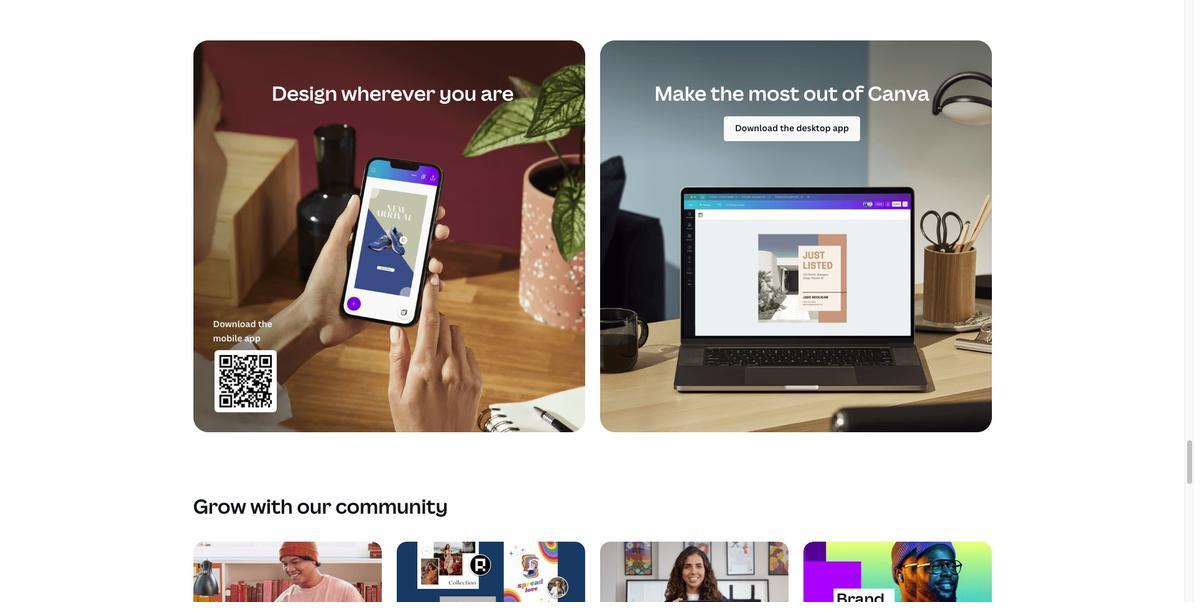 Task type: locate. For each thing, give the bounding box(es) containing it.
canva
[[868, 80, 930, 106]]

the for make
[[711, 80, 744, 106]]

design wherever you are
[[272, 80, 514, 106]]

are
[[481, 80, 514, 106]]

0 vertical spatial the
[[711, 80, 744, 106]]

1 horizontal spatial the
[[711, 80, 744, 106]]

wherever
[[341, 80, 435, 106]]

the left most
[[711, 80, 744, 106]]

1 vertical spatial the
[[258, 318, 272, 330]]

the up app
[[258, 318, 272, 330]]

app
[[244, 332, 261, 344]]

the inside download the mobile app
[[258, 318, 272, 330]]

design
[[272, 80, 337, 106]]

mobile
[[213, 332, 242, 344]]

grow
[[193, 493, 246, 519]]

make
[[655, 80, 707, 106]]

of
[[842, 80, 864, 106]]

the
[[711, 80, 744, 106], [258, 318, 272, 330]]

0 horizontal spatial the
[[258, 318, 272, 330]]



Task type: vqa. For each thing, say whether or not it's contained in the screenshot.
GROW
yes



Task type: describe. For each thing, give the bounding box(es) containing it.
download
[[213, 318, 256, 330]]

you
[[439, 80, 477, 106]]

make the most out of canva
[[655, 80, 930, 106]]

the for download
[[258, 318, 272, 330]]

download the mobile app
[[213, 318, 272, 344]]

most
[[748, 80, 800, 106]]

our
[[297, 493, 331, 519]]

with
[[250, 493, 293, 519]]

community
[[336, 493, 448, 519]]

out
[[804, 80, 838, 106]]

grow with our community
[[193, 493, 448, 519]]



